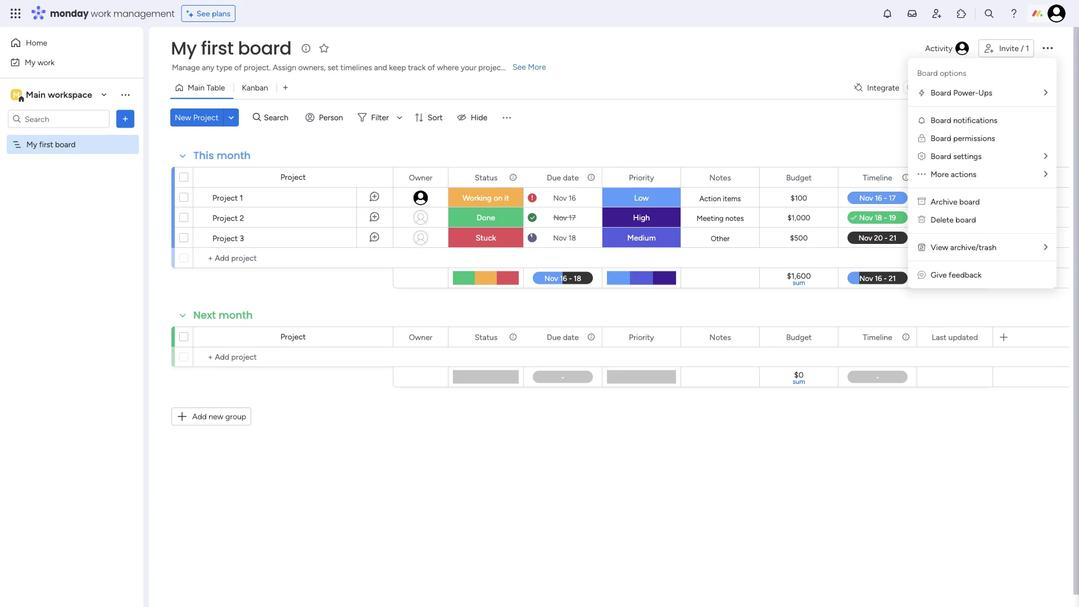 Task type: locate. For each thing, give the bounding box(es) containing it.
4 minutes ago down "archive board"
[[945, 213, 991, 222]]

1 horizontal spatial work
[[91, 7, 111, 20]]

0 horizontal spatial column information image
[[509, 333, 518, 342]]

month inside field
[[219, 308, 253, 322]]

4 minutes ago up view archive/trash
[[945, 233, 991, 242]]

monday
[[50, 7, 89, 20]]

1 vertical spatial status
[[475, 332, 498, 342]]

v2 permission outline image
[[919, 134, 925, 143]]

1 vertical spatial owner
[[409, 332, 433, 342]]

nov left 16
[[553, 193, 567, 202]]

0 vertical spatial see
[[197, 9, 210, 18]]

0 vertical spatial priority
[[629, 173, 654, 182]]

1 list arrow image from the top
[[1045, 152, 1048, 160]]

table
[[207, 83, 225, 92]]

2 horizontal spatial column information image
[[902, 173, 911, 182]]

0 horizontal spatial main
[[26, 89, 46, 100]]

board for board options
[[917, 68, 938, 78]]

1 horizontal spatial column information image
[[587, 173, 596, 182]]

person button
[[301, 109, 350, 126]]

board options
[[917, 68, 967, 78]]

work inside button
[[37, 57, 55, 67]]

budget up $0
[[786, 332, 812, 342]]

1 inside button
[[1026, 44, 1029, 53]]

1 minutes from the top
[[951, 193, 977, 202]]

1 horizontal spatial more
[[931, 170, 949, 179]]

3 4 from the top
[[945, 233, 950, 242]]

Search in workspace field
[[24, 112, 94, 125]]

dapulse checkmark sign image
[[851, 211, 857, 225]]

0 vertical spatial due
[[547, 173, 561, 182]]

4 for done
[[945, 213, 950, 222]]

see inside button
[[197, 9, 210, 18]]

2 vertical spatial 4 minutes ago
[[945, 233, 991, 242]]

Owner field
[[406, 171, 435, 184], [406, 331, 435, 343]]

board notifications
[[931, 116, 998, 125]]

month
[[217, 148, 251, 163], [219, 308, 253, 322]]

more
[[528, 62, 546, 72], [931, 170, 949, 179]]

last for 1st 'last updated' field from the top
[[932, 173, 947, 182]]

2 vertical spatial list arrow image
[[1045, 243, 1048, 251]]

minutes
[[951, 193, 977, 202], [951, 213, 977, 222], [951, 233, 977, 242]]

1 + add project text field from the top
[[199, 251, 388, 265]]

2 nov from the top
[[554, 213, 567, 222]]

4 up delete
[[945, 193, 950, 202]]

1 horizontal spatial of
[[428, 63, 435, 72]]

1 vertical spatial nov
[[554, 213, 567, 222]]

main inside workspace selection element
[[26, 89, 46, 100]]

help image
[[1009, 8, 1020, 19]]

1 horizontal spatial column information image
[[587, 333, 596, 342]]

1 of from the left
[[234, 63, 242, 72]]

menu
[[909, 58, 1057, 288]]

track
[[408, 63, 426, 72]]

1 last updated field from the top
[[929, 171, 981, 184]]

2 vertical spatial ago
[[979, 233, 991, 242]]

arrow down image
[[393, 111, 406, 124]]

project
[[193, 113, 219, 122], [280, 172, 306, 182], [213, 193, 238, 202], [213, 213, 238, 223], [213, 233, 238, 243], [280, 332, 306, 342]]

1 vertical spatial owner field
[[406, 331, 435, 343]]

4 for low
[[945, 193, 950, 202]]

home button
[[7, 34, 121, 52]]

1 horizontal spatial see
[[513, 62, 526, 72]]

2 budget field from the top
[[783, 331, 815, 343]]

more dots image
[[918, 170, 926, 179]]

main right workspace "image"
[[26, 89, 46, 100]]

activity button
[[921, 39, 974, 57]]

last for first 'last updated' field from the bottom
[[932, 332, 947, 342]]

column information image for status
[[509, 333, 518, 342]]

activity
[[926, 44, 953, 53]]

2 priority from the top
[[629, 332, 654, 342]]

1 vertical spatial minutes
[[951, 213, 977, 222]]

view
[[931, 243, 949, 252]]

permissions
[[954, 134, 995, 143]]

budget field up $100
[[783, 171, 815, 184]]

0 vertical spatial 1
[[1026, 44, 1029, 53]]

2 last from the top
[[932, 332, 947, 342]]

0 vertical spatial timeline field
[[860, 171, 895, 184]]

status for 1st the status field from the top of the page
[[475, 173, 498, 182]]

first down search in workspace field
[[39, 140, 53, 149]]

due
[[547, 173, 561, 182], [547, 332, 561, 342]]

Next month field
[[191, 308, 256, 323]]

see right project
[[513, 62, 526, 72]]

menu image
[[501, 112, 512, 123]]

0 horizontal spatial see
[[197, 9, 210, 18]]

column information image for timeline
[[902, 173, 911, 182]]

see for see plans
[[197, 9, 210, 18]]

work
[[91, 7, 111, 20], [37, 57, 55, 67]]

1 vertical spatial status field
[[472, 331, 501, 343]]

board up project.
[[238, 36, 292, 61]]

1 sum from the top
[[793, 279, 805, 287]]

project 2
[[213, 213, 244, 223]]

0 vertical spatial sum
[[793, 279, 805, 287]]

menu containing board options
[[909, 58, 1057, 288]]

on
[[494, 193, 503, 203]]

timeline
[[863, 173, 893, 182], [863, 332, 893, 342]]

notifications image
[[882, 8, 893, 19]]

0 vertical spatial priority field
[[626, 171, 657, 184]]

column information image
[[902, 173, 911, 182], [509, 333, 518, 342], [587, 333, 596, 342]]

1 status from the top
[[475, 173, 498, 182]]

add to favorites image
[[319, 42, 330, 54]]

$1,000
[[788, 213, 811, 222]]

main left table
[[188, 83, 205, 92]]

work right the monday
[[91, 7, 111, 20]]

first up type
[[201, 36, 234, 61]]

this month
[[193, 148, 251, 163]]

board notifications image
[[917, 116, 926, 125]]

date
[[563, 173, 579, 182], [563, 332, 579, 342]]

Budget field
[[783, 171, 815, 184], [783, 331, 815, 343]]

0 vertical spatial budget
[[786, 173, 812, 182]]

0 vertical spatial month
[[217, 148, 251, 163]]

project 1
[[213, 193, 243, 202]]

work down home
[[37, 57, 55, 67]]

2 list arrow image from the top
[[1045, 170, 1048, 178]]

my work
[[25, 57, 55, 67]]

show board description image
[[299, 43, 313, 54]]

meeting
[[697, 214, 724, 223]]

0 vertical spatial 4 minutes ago
[[945, 193, 991, 202]]

2 updated from the top
[[949, 332, 978, 342]]

0 vertical spatial my first board
[[171, 36, 292, 61]]

column information image for timeline
[[902, 333, 911, 342]]

delete
[[931, 215, 954, 225]]

list arrow image
[[1045, 89, 1048, 97]]

board right board notifications image
[[931, 116, 952, 125]]

4 minutes ago
[[945, 193, 991, 202], [945, 213, 991, 222], [945, 233, 991, 242]]

more right project
[[528, 62, 546, 72]]

workspace options image
[[120, 89, 131, 100]]

2 status field from the top
[[472, 331, 501, 343]]

2 last updated field from the top
[[929, 331, 981, 343]]

1 vertical spatial budget
[[786, 332, 812, 342]]

1 due date field from the top
[[544, 171, 582, 184]]

my inside button
[[25, 57, 36, 67]]

my first board list box
[[0, 133, 143, 306]]

1 vertical spatial budget field
[[783, 331, 815, 343]]

Last updated field
[[929, 171, 981, 184], [929, 331, 981, 343]]

v2 search image
[[253, 111, 261, 124]]

nov left 17
[[554, 213, 567, 222]]

3 list arrow image from the top
[[1045, 243, 1048, 251]]

1 4 minutes ago from the top
[[945, 193, 991, 202]]

2 vertical spatial minutes
[[951, 233, 977, 242]]

1 vertical spatial 1
[[240, 193, 243, 202]]

4 down archive
[[945, 213, 950, 222]]

0 vertical spatial owner field
[[406, 171, 435, 184]]

option
[[0, 134, 143, 137]]

board right v2 permission outline image
[[931, 134, 952, 143]]

feedback
[[949, 270, 982, 280]]

list arrow image for more actions
[[1045, 170, 1048, 178]]

1 vertical spatial priority
[[629, 332, 654, 342]]

1 vertical spatial due
[[547, 332, 561, 342]]

ago right delete board
[[979, 213, 991, 222]]

Timeline field
[[860, 171, 895, 184], [860, 331, 895, 343]]

1 vertical spatial ago
[[979, 213, 991, 222]]

1 vertical spatial notes
[[710, 332, 731, 342]]

ago
[[979, 193, 991, 202], [979, 213, 991, 222], [979, 233, 991, 242]]

1 vertical spatial month
[[219, 308, 253, 322]]

sum inside $1,600 sum
[[793, 279, 805, 287]]

0 horizontal spatial of
[[234, 63, 242, 72]]

main for main workspace
[[26, 89, 46, 100]]

due for second due date field
[[547, 332, 561, 342]]

column information image
[[509, 173, 518, 182], [587, 173, 596, 182], [902, 333, 911, 342]]

due date for second due date field
[[547, 332, 579, 342]]

4 up view
[[945, 233, 950, 242]]

0 vertical spatial last updated
[[932, 173, 978, 182]]

0 vertical spatial updated
[[949, 173, 978, 182]]

0 vertical spatial last
[[932, 173, 947, 182]]

2 owner from the top
[[409, 332, 433, 342]]

1 vertical spatial updated
[[949, 332, 978, 342]]

select product image
[[10, 8, 21, 19]]

budget up $100
[[786, 173, 812, 182]]

minutes up view archive/trash
[[951, 233, 977, 242]]

my down search in workspace field
[[26, 140, 37, 149]]

1 vertical spatial timeline
[[863, 332, 893, 342]]

1 vertical spatial timeline field
[[860, 331, 895, 343]]

1 vertical spatial more
[[931, 170, 949, 179]]

2 sum from the top
[[793, 378, 805, 386]]

angle down image
[[229, 113, 234, 122]]

3 ago from the top
[[979, 233, 991, 242]]

1 up 2
[[240, 193, 243, 202]]

ago for low
[[979, 193, 991, 202]]

1 status field from the top
[[472, 171, 501, 184]]

list arrow image
[[1045, 152, 1048, 160], [1045, 170, 1048, 178], [1045, 243, 1048, 251]]

ago for done
[[979, 213, 991, 222]]

main
[[188, 83, 205, 92], [26, 89, 46, 100]]

where
[[437, 63, 459, 72]]

my work button
[[7, 53, 121, 71]]

1 vertical spatial list arrow image
[[1045, 170, 1048, 178]]

options
[[940, 68, 967, 78]]

ago up the archive/trash
[[979, 233, 991, 242]]

board
[[238, 36, 292, 61], [55, 140, 76, 149], [960, 197, 980, 207], [956, 215, 976, 225]]

nov
[[553, 193, 567, 202], [554, 213, 567, 222], [553, 233, 567, 242]]

1 vertical spatial see
[[513, 62, 526, 72]]

2 timeline field from the top
[[860, 331, 895, 343]]

ups
[[979, 88, 993, 98]]

archive/trash
[[951, 243, 997, 252]]

2 vertical spatial 4
[[945, 233, 950, 242]]

board down search in workspace field
[[55, 140, 76, 149]]

board permissions
[[931, 134, 995, 143]]

project.
[[244, 63, 271, 72]]

more right more dots image at the top of the page
[[931, 170, 949, 179]]

Priority field
[[626, 171, 657, 184], [626, 331, 657, 343]]

my first board inside list box
[[26, 140, 76, 149]]

0 vertical spatial ago
[[979, 193, 991, 202]]

2 due date from the top
[[547, 332, 579, 342]]

0 vertical spatial list arrow image
[[1045, 152, 1048, 160]]

0 vertical spatial due date field
[[544, 171, 582, 184]]

0 vertical spatial last updated field
[[929, 171, 981, 184]]

owner for 2nd owner field from the top
[[409, 332, 433, 342]]

0 vertical spatial date
[[563, 173, 579, 182]]

2 budget from the top
[[786, 332, 812, 342]]

0 vertical spatial first
[[201, 36, 234, 61]]

+ Add project text field
[[199, 251, 388, 265], [199, 350, 388, 364]]

1 vertical spatial + add project text field
[[199, 350, 388, 364]]

2 ago from the top
[[979, 213, 991, 222]]

2 minutes from the top
[[951, 213, 977, 222]]

1 vertical spatial due date field
[[544, 331, 582, 343]]

1 vertical spatial first
[[39, 140, 53, 149]]

1 vertical spatial date
[[563, 332, 579, 342]]

0 vertical spatial minutes
[[951, 193, 977, 202]]

board up delete board
[[960, 197, 980, 207]]

manage any type of project. assign owners, set timelines and keep track of where your project stands.
[[172, 63, 531, 72]]

see left plans at the left top
[[197, 9, 210, 18]]

0 vertical spatial budget field
[[783, 171, 815, 184]]

1
[[1026, 44, 1029, 53], [240, 193, 243, 202]]

0 horizontal spatial first
[[39, 140, 53, 149]]

0 vertical spatial status field
[[472, 171, 501, 184]]

2 notes from the top
[[710, 332, 731, 342]]

v2 done deadline image
[[528, 212, 537, 223]]

1 vertical spatial priority field
[[626, 331, 657, 343]]

1 right /
[[1026, 44, 1029, 53]]

3 minutes from the top
[[951, 233, 977, 242]]

2 vertical spatial nov
[[553, 233, 567, 242]]

1 horizontal spatial 1
[[1026, 44, 1029, 53]]

archive
[[931, 197, 958, 207]]

view archive/trash image
[[917, 243, 926, 252]]

2 of from the left
[[428, 63, 435, 72]]

1 vertical spatial 4
[[945, 213, 950, 222]]

new project button
[[170, 109, 223, 126]]

1 budget from the top
[[786, 173, 812, 182]]

1 last from the top
[[932, 173, 947, 182]]

status
[[475, 173, 498, 182], [475, 332, 498, 342]]

main inside button
[[188, 83, 205, 92]]

board for board permissions
[[931, 134, 952, 143]]

1 vertical spatial last updated
[[932, 332, 978, 342]]

0 horizontal spatial more
[[528, 62, 546, 72]]

search everything image
[[984, 8, 995, 19]]

high
[[633, 213, 650, 222]]

dapulse integrations image
[[855, 83, 863, 92]]

budget field up $0
[[783, 331, 815, 343]]

4 minutes ago down actions on the top right of the page
[[945, 193, 991, 202]]

list arrow image for view archive/trash
[[1045, 243, 1048, 251]]

collapse board header image
[[1045, 83, 1054, 92]]

1 notes from the top
[[710, 173, 731, 182]]

list arrow image for board settings
[[1045, 152, 1048, 160]]

options image
[[120, 113, 131, 125]]

of right track
[[428, 63, 435, 72]]

1 due date from the top
[[547, 173, 579, 182]]

1 horizontal spatial my first board
[[171, 36, 292, 61]]

0 vertical spatial timeline
[[863, 173, 893, 182]]

and
[[374, 63, 387, 72]]

0 vertical spatial work
[[91, 7, 111, 20]]

nov left 18
[[553, 233, 567, 242]]

0 vertical spatial 4
[[945, 193, 950, 202]]

1 vertical spatial work
[[37, 57, 55, 67]]

sum
[[793, 279, 805, 287], [793, 378, 805, 386]]

1 vertical spatial 4 minutes ago
[[945, 213, 991, 222]]

first inside list box
[[39, 140, 53, 149]]

month right the this
[[217, 148, 251, 163]]

board inside list box
[[55, 140, 76, 149]]

2
[[240, 213, 244, 223]]

minutes down actions on the top right of the page
[[951, 193, 977, 202]]

board right "dapulse admin menu" 'image'
[[931, 152, 952, 161]]

0 vertical spatial notes
[[710, 173, 731, 182]]

2 priority field from the top
[[626, 331, 657, 343]]

0 horizontal spatial column information image
[[509, 173, 518, 182]]

see more link
[[512, 61, 547, 73]]

next month
[[193, 308, 253, 322]]

1 horizontal spatial main
[[188, 83, 205, 92]]

ago right archive
[[979, 193, 991, 202]]

board settings
[[931, 152, 982, 161]]

hide button
[[453, 109, 494, 126]]

1 vertical spatial my first board
[[26, 140, 76, 149]]

project inside button
[[193, 113, 219, 122]]

v2 user feedback image
[[918, 270, 926, 280]]

my down home
[[25, 57, 36, 67]]

main workspace
[[26, 89, 92, 100]]

kanban button
[[234, 79, 277, 97]]

0 horizontal spatial work
[[37, 57, 55, 67]]

1 ago from the top
[[979, 193, 991, 202]]

sum for $1,600
[[793, 279, 805, 287]]

0 vertical spatial + add project text field
[[199, 251, 388, 265]]

0 horizontal spatial my first board
[[26, 140, 76, 149]]

0 vertical spatial status
[[475, 173, 498, 182]]

4
[[945, 193, 950, 202], [945, 213, 950, 222], [945, 233, 950, 242]]

board up board power-ups image
[[917, 68, 938, 78]]

0 vertical spatial nov
[[553, 193, 567, 202]]

my first board up type
[[171, 36, 292, 61]]

updated
[[949, 173, 978, 182], [949, 332, 978, 342]]

1 due from the top
[[547, 173, 561, 182]]

1 updated from the top
[[949, 173, 978, 182]]

0 vertical spatial owner
[[409, 173, 433, 182]]

Due date field
[[544, 171, 582, 184], [544, 331, 582, 343]]

nov 16
[[553, 193, 576, 202]]

1 vertical spatial sum
[[793, 378, 805, 386]]

$1,600 sum
[[787, 271, 811, 287]]

work for monday
[[91, 7, 111, 20]]

1 vertical spatial last updated field
[[929, 331, 981, 343]]

updated for first 'last updated' field from the bottom
[[949, 332, 978, 342]]

due date
[[547, 173, 579, 182], [547, 332, 579, 342]]

2 due from the top
[[547, 332, 561, 342]]

1 nov from the top
[[553, 193, 567, 202]]

0 vertical spatial notes field
[[707, 171, 734, 184]]

1 vertical spatial due date
[[547, 332, 579, 342]]

board
[[917, 68, 938, 78], [931, 88, 952, 98], [931, 116, 952, 125], [931, 134, 952, 143], [931, 152, 952, 161]]

add view image
[[283, 84, 288, 92]]

Notes field
[[707, 171, 734, 184], [707, 331, 734, 343]]

1 vertical spatial notes field
[[707, 331, 734, 343]]

plans
[[212, 9, 231, 18]]

2 status from the top
[[475, 332, 498, 342]]

nov for project 3
[[553, 233, 567, 242]]

assign
[[273, 63, 296, 72]]

3 nov from the top
[[553, 233, 567, 242]]

owner
[[409, 173, 433, 182], [409, 332, 433, 342]]

month for next month
[[219, 308, 253, 322]]

$500
[[790, 234, 808, 243]]

2 last updated from the top
[[932, 332, 978, 342]]

of
[[234, 63, 242, 72], [428, 63, 435, 72]]

of right type
[[234, 63, 242, 72]]

1 4 from the top
[[945, 193, 950, 202]]

2 4 minutes ago from the top
[[945, 213, 991, 222]]

board right board power-ups image
[[931, 88, 952, 98]]

month inside field
[[217, 148, 251, 163]]

1 vertical spatial last
[[932, 332, 947, 342]]

1 owner from the top
[[409, 173, 433, 182]]

minutes down "archive board"
[[951, 213, 977, 222]]

my first board down search in workspace field
[[26, 140, 76, 149]]

2 horizontal spatial column information image
[[902, 333, 911, 342]]

other
[[711, 234, 730, 243]]

month right next
[[219, 308, 253, 322]]

0 vertical spatial due date
[[547, 173, 579, 182]]

Status field
[[472, 171, 501, 184], [472, 331, 501, 343]]

2 4 from the top
[[945, 213, 950, 222]]



Task type: vqa. For each thing, say whether or not it's contained in the screenshot.
ASSET
no



Task type: describe. For each thing, give the bounding box(es) containing it.
v2 overdue deadline image
[[528, 193, 537, 203]]

column information image for due date
[[587, 333, 596, 342]]

filter
[[371, 113, 389, 122]]

delete board
[[931, 215, 976, 225]]

4 minutes ago for done
[[945, 213, 991, 222]]

items
[[723, 194, 741, 203]]

nov 18
[[553, 233, 576, 242]]

person
[[319, 113, 343, 122]]

dapulse archived image
[[918, 197, 926, 207]]

notes for 2nd notes field from the bottom
[[710, 173, 731, 182]]

automate
[[985, 83, 1020, 92]]

1 owner field from the top
[[406, 171, 435, 184]]

action
[[700, 194, 721, 203]]

2 date from the top
[[563, 332, 579, 342]]

This month field
[[191, 148, 254, 163]]

/
[[1021, 44, 1024, 53]]

main for main table
[[188, 83, 205, 92]]

invite / 1 button
[[979, 39, 1034, 57]]

new
[[175, 113, 191, 122]]

john smith image
[[1048, 4, 1066, 22]]

working on it
[[463, 193, 509, 203]]

1 horizontal spatial first
[[201, 36, 234, 61]]

medium
[[628, 233, 656, 243]]

new project
[[175, 113, 219, 122]]

management
[[113, 7, 175, 20]]

board for board power-ups
[[931, 88, 952, 98]]

1 priority field from the top
[[626, 171, 657, 184]]

low
[[634, 193, 649, 203]]

Search field
[[261, 110, 295, 125]]

add new group
[[192, 412, 246, 421]]

main table
[[188, 83, 225, 92]]

board down "archive board"
[[956, 215, 976, 225]]

4 minutes ago for low
[[945, 193, 991, 202]]

notifications
[[954, 116, 998, 125]]

group
[[225, 412, 246, 421]]

$0 sum
[[793, 370, 805, 386]]

1 priority from the top
[[629, 173, 654, 182]]

meeting notes
[[697, 214, 744, 223]]

any
[[202, 63, 214, 72]]

filter button
[[353, 109, 406, 126]]

add new group button
[[171, 408, 251, 426]]

stands.
[[506, 63, 531, 72]]

$0
[[794, 370, 804, 379]]

owner for 2nd owner field from the bottom of the page
[[409, 173, 433, 182]]

monday work management
[[50, 7, 175, 20]]

action items
[[700, 194, 741, 203]]

autopilot image
[[971, 80, 980, 94]]

working
[[463, 193, 492, 203]]

apps image
[[956, 8, 968, 19]]

2 notes field from the top
[[707, 331, 734, 343]]

board power-ups image
[[917, 88, 926, 97]]

actions
[[951, 170, 977, 179]]

invite members image
[[932, 8, 943, 19]]

options image
[[1041, 41, 1055, 54]]

work for my
[[37, 57, 55, 67]]

due date for 1st due date field
[[547, 173, 579, 182]]

status for 2nd the status field from the top of the page
[[475, 332, 498, 342]]

workspace selection element
[[11, 88, 94, 103]]

2 timeline from the top
[[863, 332, 893, 342]]

workspace image
[[11, 89, 22, 101]]

stuck
[[476, 233, 496, 243]]

inbox image
[[907, 8, 918, 19]]

see plans button
[[181, 5, 236, 22]]

board for board settings
[[931, 152, 952, 161]]

manage
[[172, 63, 200, 72]]

0 horizontal spatial 1
[[240, 193, 243, 202]]

2 owner field from the top
[[406, 331, 435, 343]]

1 budget field from the top
[[783, 171, 815, 184]]

minutes for low
[[951, 193, 977, 202]]

nov 17
[[554, 213, 576, 222]]

column information image for status
[[509, 173, 518, 182]]

my inside list box
[[26, 140, 37, 149]]

type
[[216, 63, 232, 72]]

more inside menu
[[931, 170, 949, 179]]

notes
[[726, 214, 744, 223]]

next
[[193, 308, 216, 322]]

board for board notifications
[[931, 116, 952, 125]]

your
[[461, 63, 477, 72]]

1 timeline from the top
[[863, 173, 893, 182]]

sort button
[[410, 109, 450, 126]]

home
[[26, 38, 47, 48]]

3 4 minutes ago from the top
[[945, 233, 991, 242]]

18
[[569, 233, 576, 242]]

settings
[[954, 152, 982, 161]]

see more
[[513, 62, 546, 72]]

board power-ups
[[931, 88, 993, 98]]

archive board
[[931, 197, 980, 207]]

My first board field
[[168, 36, 294, 61]]

1 notes field from the top
[[707, 171, 734, 184]]

new
[[209, 412, 223, 421]]

$100
[[791, 194, 807, 203]]

16
[[569, 193, 576, 202]]

2 + add project text field from the top
[[199, 350, 388, 364]]

give
[[931, 270, 947, 280]]

main table button
[[170, 79, 234, 97]]

timelines
[[341, 63, 372, 72]]

see for see more
[[513, 62, 526, 72]]

hide
[[471, 113, 488, 122]]

done
[[477, 213, 495, 222]]

2 due date field from the top
[[544, 331, 582, 343]]

dapulse admin menu image
[[918, 152, 926, 161]]

1 date from the top
[[563, 173, 579, 182]]

keep
[[389, 63, 406, 72]]

$1,600
[[787, 271, 811, 281]]

updated for 1st 'last updated' field from the top
[[949, 173, 978, 182]]

my up manage
[[171, 36, 197, 61]]

nov for project 2
[[554, 213, 567, 222]]

1 last updated from the top
[[932, 173, 978, 182]]

owners,
[[298, 63, 326, 72]]

it
[[505, 193, 509, 203]]

0 vertical spatial more
[[528, 62, 546, 72]]

sum for $0
[[793, 378, 805, 386]]

due for 1st due date field
[[547, 173, 561, 182]]

project
[[479, 63, 504, 72]]

sort
[[428, 113, 443, 122]]

workspace
[[48, 89, 92, 100]]

add
[[192, 412, 207, 421]]

invite
[[1000, 44, 1019, 53]]

month for this month
[[217, 148, 251, 163]]

invite / 1
[[1000, 44, 1029, 53]]

v2 delete line image
[[918, 215, 926, 225]]

notes for 1st notes field from the bottom
[[710, 332, 731, 342]]

column information image for due date
[[587, 173, 596, 182]]

this
[[193, 148, 214, 163]]

see plans
[[197, 9, 231, 18]]

minutes for done
[[951, 213, 977, 222]]

17
[[569, 213, 576, 222]]

kanban
[[242, 83, 268, 92]]

1 timeline field from the top
[[860, 171, 895, 184]]

m
[[13, 90, 20, 100]]

more actions
[[931, 170, 977, 179]]



